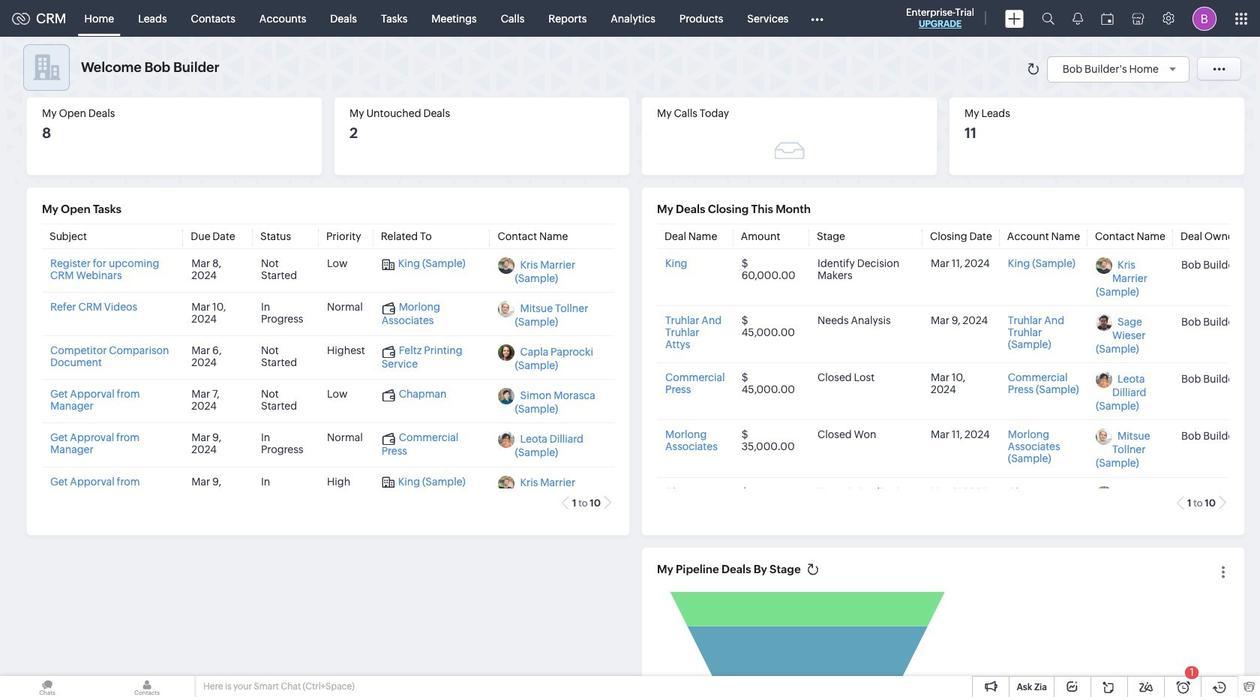 Task type: locate. For each thing, give the bounding box(es) containing it.
Other Modules field
[[801, 6, 833, 30]]

logo image
[[12, 12, 30, 24]]

search image
[[1043, 12, 1055, 25]]

signals image
[[1073, 12, 1084, 25]]

signals element
[[1064, 0, 1093, 37]]

search element
[[1034, 0, 1064, 37]]

create menu image
[[1006, 9, 1025, 27]]

chats image
[[0, 676, 95, 697]]



Task type: describe. For each thing, give the bounding box(es) containing it.
profile image
[[1193, 6, 1217, 30]]

contacts image
[[100, 676, 194, 697]]

profile element
[[1184, 0, 1226, 36]]

create menu element
[[997, 0, 1034, 36]]

calendar image
[[1102, 12, 1115, 24]]



Task type: vqa. For each thing, say whether or not it's contained in the screenshot.
Other Modules field
yes



